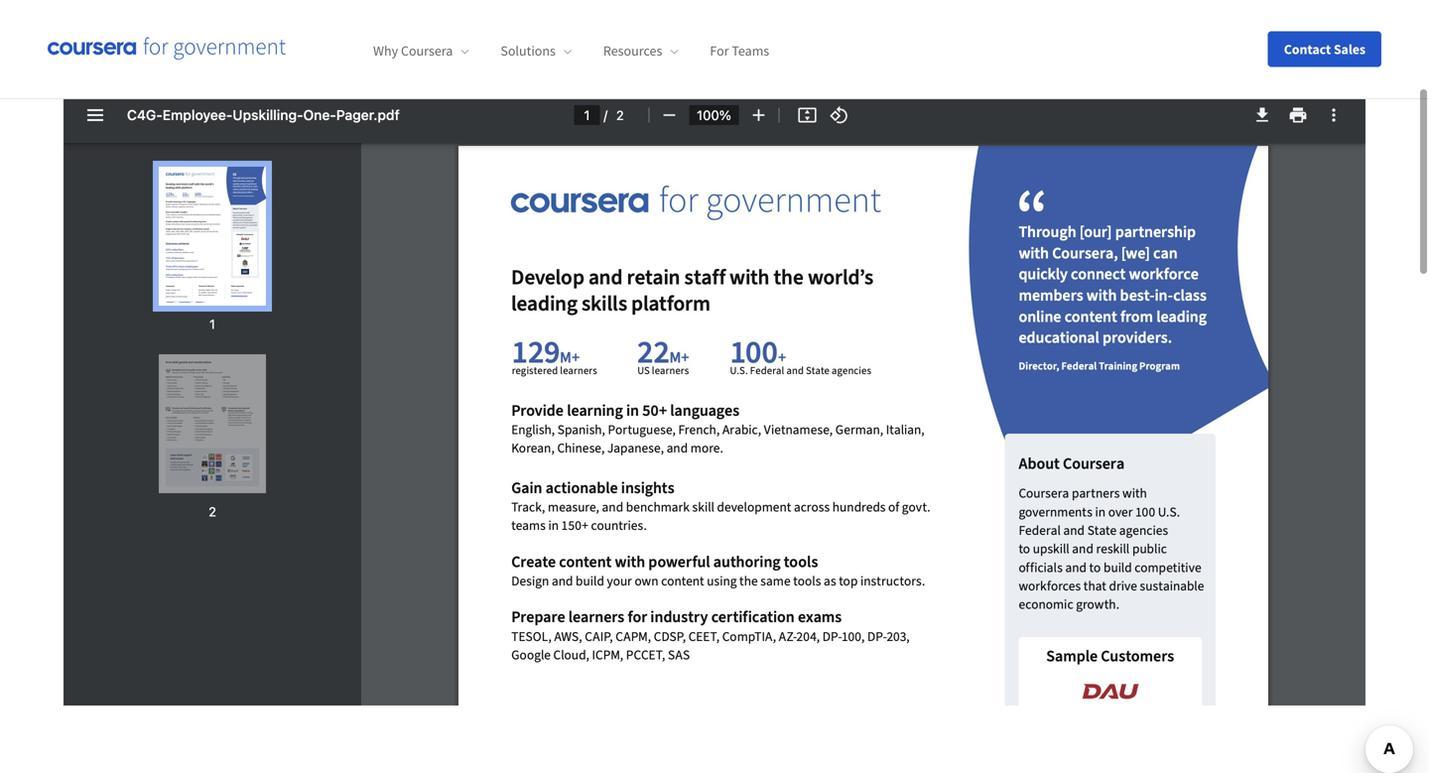 Task type: describe. For each thing, give the bounding box(es) containing it.
contact sales button
[[1268, 31, 1382, 67]]

for teams
[[710, 42, 770, 60]]

resources link
[[603, 42, 678, 60]]

contact
[[1284, 40, 1331, 58]]

contact sales
[[1284, 40, 1366, 58]]

why
[[373, 42, 398, 60]]

why coursera link
[[373, 42, 469, 60]]

resources
[[603, 42, 663, 60]]

teams
[[732, 42, 770, 60]]

coursera for government image
[[48, 37, 286, 61]]

coursera
[[401, 42, 453, 60]]

solutions link
[[501, 42, 572, 60]]



Task type: locate. For each thing, give the bounding box(es) containing it.
for teams link
[[710, 42, 770, 60]]

sales
[[1334, 40, 1366, 58]]

why coursera
[[373, 42, 453, 60]]

solutions
[[501, 42, 556, 60]]

for
[[710, 42, 729, 60]]



Task type: vqa. For each thing, say whether or not it's contained in the screenshot.
leftmost Framework
no



